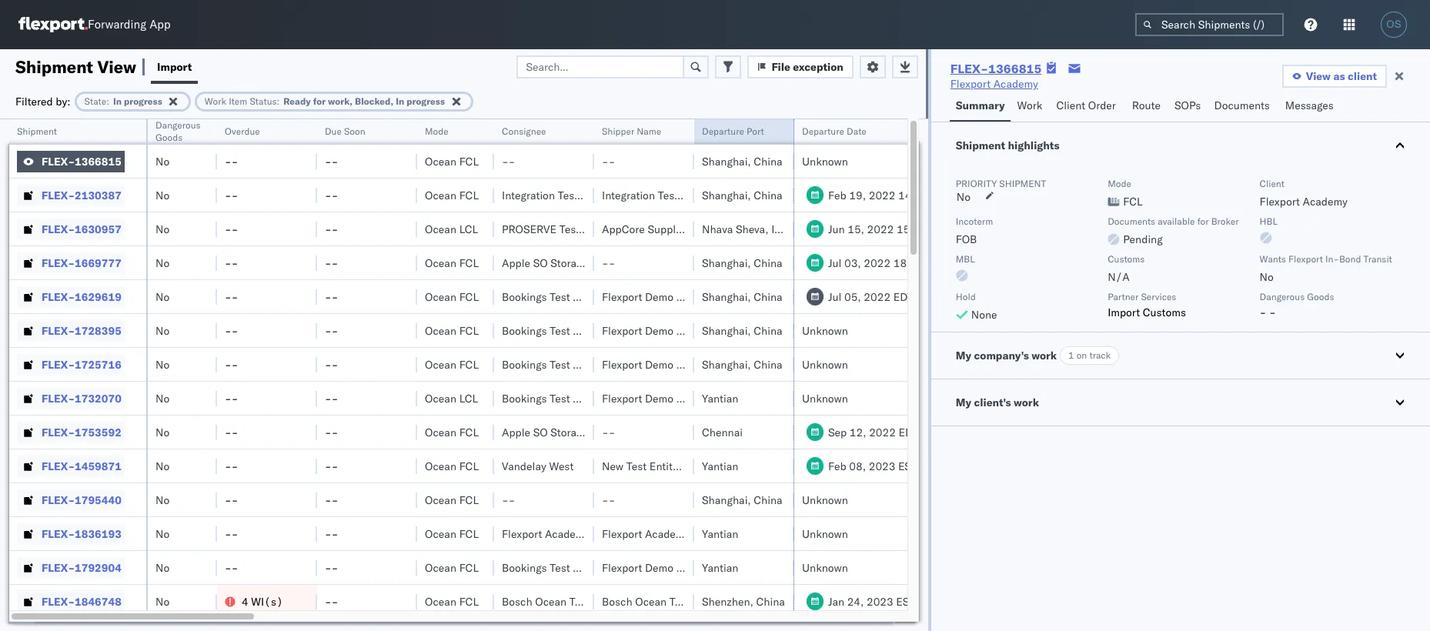 Task type: locate. For each thing, give the bounding box(es) containing it.
1836193
[[75, 527, 122, 541]]

flex- down flex-2130387 button
[[42, 222, 75, 236]]

0 horizontal spatial documents
[[1108, 216, 1156, 227]]

shipper inside shipper name button
[[602, 126, 635, 137]]

2 ocean fcl from the top
[[425, 188, 479, 202]]

none
[[972, 308, 998, 322]]

fcl for flex-1795440
[[459, 493, 479, 507]]

4 bookings test consignee from the top
[[502, 392, 625, 405]]

0 vertical spatial lcl
[[459, 222, 478, 236]]

1 horizontal spatial client
[[1260, 178, 1285, 189]]

2 use) from the top
[[640, 426, 668, 439]]

7 unknown from the top
[[802, 561, 849, 575]]

work right the client's
[[1014, 396, 1040, 410]]

services
[[1142, 291, 1177, 303]]

dangerous inside dangerous goods - -
[[1260, 291, 1306, 303]]

shipper name
[[602, 126, 662, 137]]

academy right inc.
[[645, 527, 690, 541]]

test for flex-1732070
[[550, 392, 570, 405]]

client left order
[[1057, 99, 1086, 112]]

shipper name button
[[595, 122, 679, 138]]

not down appcore
[[616, 256, 638, 270]]

0 vertical spatial for
[[313, 95, 326, 107]]

flex- inside "button"
[[42, 256, 75, 270]]

no for flex-1846748
[[156, 595, 170, 609]]

company's
[[975, 349, 1030, 363]]

co. for 1629619
[[717, 290, 732, 304]]

2 apple so storage (do not use) from the top
[[502, 426, 668, 439]]

departure left date
[[802, 126, 845, 137]]

work
[[205, 95, 226, 107], [1018, 99, 1043, 112]]

1846748
[[75, 595, 122, 609]]

fcl for flex-1629619
[[459, 290, 479, 304]]

0 horizontal spatial dangerous
[[156, 119, 201, 131]]

ocean lcl for bookings test consignee
[[425, 392, 478, 405]]

customs down services
[[1143, 306, 1187, 320]]

flex-1836193
[[42, 527, 122, 541]]

on
[[1077, 350, 1088, 361]]

jul for jul 05, 2022 edt
[[829, 290, 842, 304]]

ocean for 1795440
[[425, 493, 457, 507]]

1 my from the top
[[956, 349, 972, 363]]

shipment up by:
[[15, 56, 93, 77]]

5 unknown from the top
[[802, 493, 849, 507]]

work left item at the left of page
[[205, 95, 226, 107]]

customs n/a
[[1108, 253, 1145, 284]]

n/a
[[1108, 270, 1130, 284]]

work inside 'button'
[[1014, 396, 1040, 410]]

1 jul from the top
[[829, 256, 842, 270]]

5 shanghai, china from the top
[[702, 324, 783, 338]]

7 shanghai, from the top
[[702, 493, 751, 507]]

jul 03, 2022 18:00 edt
[[829, 256, 947, 270]]

1 bookings test consignee from the top
[[502, 290, 625, 304]]

1 vertical spatial feb
[[829, 459, 847, 473]]

client inside button
[[1057, 99, 1086, 112]]

3 shanghai, china from the top
[[702, 256, 783, 270]]

due soon
[[325, 126, 366, 137]]

my
[[956, 349, 972, 363], [956, 396, 972, 410]]

0 vertical spatial so
[[533, 256, 548, 270]]

3 flexport demo shipper co. from the top
[[602, 358, 732, 372]]

05,
[[845, 290, 862, 304]]

est down sep 12, 2022 edt
[[899, 459, 918, 473]]

order
[[1089, 99, 1117, 112]]

dangerous inside dangerous goods button
[[156, 119, 201, 131]]

1 horizontal spatial goods
[[1308, 291, 1335, 303]]

departure port button
[[695, 122, 779, 138]]

ocean for 1459871
[[425, 459, 457, 473]]

5 bookings from the top
[[502, 561, 547, 575]]

1 horizontal spatial bosch
[[602, 595, 633, 609]]

1 vertical spatial work
[[1014, 396, 1040, 410]]

1 vertical spatial apple
[[502, 426, 531, 439]]

1 departure from the left
[[702, 126, 745, 137]]

bosch ocean test down flexport academy (us) inc.
[[502, 595, 590, 609]]

2 ocean lcl from the top
[[425, 392, 478, 405]]

flex- down flex-1669777 "button"
[[42, 290, 75, 304]]

(do up new
[[591, 426, 613, 439]]

flex-1459871 button
[[17, 456, 125, 477]]

departure left port
[[702, 126, 745, 137]]

5 ocean fcl from the top
[[425, 324, 479, 338]]

consignee for flex-1728395
[[573, 324, 625, 338]]

12 ocean fcl from the top
[[425, 595, 479, 609]]

not up new
[[616, 426, 638, 439]]

mode inside button
[[425, 126, 449, 137]]

1366815 up 2130387
[[75, 154, 122, 168]]

1 horizontal spatial work
[[1018, 99, 1043, 112]]

3 unknown from the top
[[802, 358, 849, 372]]

1 resize handle column header from the left
[[128, 119, 146, 632]]

0 vertical spatial ocean lcl
[[425, 222, 478, 236]]

1 horizontal spatial for
[[1198, 216, 1210, 227]]

china for flex-1795440
[[754, 493, 783, 507]]

1 vertical spatial storage
[[551, 426, 588, 439]]

unknown for 1366815
[[802, 154, 849, 168]]

2022 right 03,
[[864, 256, 891, 270]]

nhava
[[702, 222, 733, 236]]

work button
[[1012, 92, 1051, 122]]

route
[[1133, 99, 1161, 112]]

bookings
[[502, 290, 547, 304], [502, 324, 547, 338], [502, 358, 547, 372], [502, 392, 547, 405], [502, 561, 547, 575]]

progress up dangerous goods
[[124, 95, 162, 107]]

5 resize handle column header from the left
[[476, 119, 494, 632]]

flex- for flex-1725716 button
[[42, 358, 75, 372]]

1 lcl from the top
[[459, 222, 478, 236]]

no right 1459871
[[156, 459, 170, 473]]

feb
[[829, 188, 847, 202], [829, 459, 847, 473]]

1 vertical spatial (do
[[591, 426, 613, 439]]

0 vertical spatial import
[[157, 60, 192, 74]]

flex- down flex-1795440 button
[[42, 527, 75, 541]]

0 vertical spatial (do
[[591, 256, 613, 270]]

flexport academy (us) inc.
[[502, 527, 642, 541]]

no right the 1630957
[[156, 222, 170, 236]]

est right 14:00
[[932, 188, 950, 202]]

8 ocean fcl from the top
[[425, 459, 479, 473]]

ocean fcl for flex-1459871
[[425, 459, 479, 473]]

flex-1366815 up flexport academy in the top right of the page
[[951, 61, 1042, 76]]

ocean lcl
[[425, 222, 478, 236], [425, 392, 478, 405]]

no down dangerous goods
[[156, 154, 170, 168]]

flexport inside the client flexport academy incoterm fob
[[1260, 195, 1301, 209]]

bookings for flex-1629619
[[502, 290, 547, 304]]

1 vertical spatial flex-1366815
[[42, 154, 122, 168]]

filtered by:
[[15, 94, 71, 108]]

new test entity 2
[[602, 459, 688, 473]]

goods inside dangerous goods
[[156, 132, 183, 143]]

0 vertical spatial apple so storage (do not use)
[[502, 256, 668, 270]]

1 feb from the top
[[829, 188, 847, 202]]

flex- for flex-1795440 button
[[42, 493, 75, 507]]

view up state : in progress
[[97, 56, 136, 77]]

1 : from the left
[[106, 95, 109, 107]]

shanghai, for flex-2130387
[[702, 188, 751, 202]]

flexport inside wants flexport in-bond transit no
[[1289, 253, 1324, 265]]

2 jul from the top
[[829, 290, 842, 304]]

flex- for flex-1836193 button
[[42, 527, 75, 541]]

Search... text field
[[517, 55, 685, 78]]

1 vertical spatial import
[[1108, 306, 1141, 320]]

so up vandelay west
[[533, 426, 548, 439]]

departure date
[[802, 126, 867, 137]]

dangerous goods - -
[[1260, 291, 1335, 320]]

1 vertical spatial 2023
[[867, 595, 894, 609]]

documents inside button
[[1215, 99, 1271, 112]]

shipment up priority
[[956, 139, 1006, 152]]

0 horizontal spatial import
[[157, 60, 192, 74]]

fcl for flex-1725716
[[459, 358, 479, 372]]

lcl
[[459, 222, 478, 236], [459, 392, 478, 405]]

1 horizontal spatial 1366815
[[989, 61, 1042, 76]]

jun
[[829, 222, 845, 236]]

flex-1629619 button
[[17, 286, 125, 308]]

est right 24,
[[897, 595, 916, 609]]

dangerous goods button
[[148, 116, 211, 144]]

apple so storage (do not use) up west
[[502, 426, 668, 439]]

1 vertical spatial dangerous
[[1260, 291, 1306, 303]]

1 horizontal spatial view
[[1307, 69, 1332, 83]]

flex- for flex-1728395 button
[[42, 324, 75, 338]]

1366815
[[989, 61, 1042, 76], [75, 154, 122, 168]]

view left as
[[1307, 69, 1332, 83]]

dangerous down import button
[[156, 119, 201, 131]]

wants
[[1260, 253, 1287, 265]]

flexport demo shipper co. for 1732070
[[602, 392, 732, 405]]

4 shanghai, from the top
[[702, 290, 751, 304]]

2 shanghai, from the top
[[702, 188, 751, 202]]

2 flexport demo shipper co. from the top
[[602, 324, 732, 338]]

1 vertical spatial client
[[1260, 178, 1285, 189]]

0 vertical spatial not
[[616, 256, 638, 270]]

2023 right 08,
[[869, 459, 896, 473]]

1 (do from the top
[[591, 256, 613, 270]]

0 horizontal spatial progress
[[124, 95, 162, 107]]

1 vertical spatial apple so storage (do not use)
[[502, 426, 668, 439]]

1 ocean lcl from the top
[[425, 222, 478, 236]]

so down proserve
[[533, 256, 548, 270]]

state : in progress
[[84, 95, 162, 107]]

flex-1629619
[[42, 290, 122, 304]]

3 bookings test consignee from the top
[[502, 358, 625, 372]]

6 ocean fcl from the top
[[425, 358, 479, 372]]

1 unknown from the top
[[802, 154, 849, 168]]

0 vertical spatial use)
[[640, 256, 668, 270]]

08,
[[850, 459, 866, 473]]

1 apple so storage (do not use) from the top
[[502, 256, 668, 270]]

(do for shanghai, china
[[591, 256, 613, 270]]

2 bosch from the left
[[602, 595, 633, 609]]

apple for chennai
[[502, 426, 531, 439]]

2 in from the left
[[396, 95, 405, 107]]

demo
[[645, 290, 674, 304], [645, 324, 674, 338], [645, 358, 674, 372], [645, 392, 674, 405], [645, 561, 674, 575]]

4 flexport demo shipper co. from the top
[[602, 392, 732, 405]]

shipment for shipment highlights
[[956, 139, 1006, 152]]

ocean lcl for proserve test account
[[425, 222, 478, 236]]

2 unknown from the top
[[802, 324, 849, 338]]

(do down account
[[591, 256, 613, 270]]

0 vertical spatial jul
[[829, 256, 842, 270]]

status
[[250, 95, 277, 107]]

use) for chennai
[[640, 426, 668, 439]]

no for flex-1836193
[[156, 527, 170, 541]]

shipper for flex-1792904
[[677, 561, 715, 575]]

for left broker
[[1198, 216, 1210, 227]]

2022 right 05,
[[864, 290, 891, 304]]

1 horizontal spatial import
[[1108, 306, 1141, 320]]

0 vertical spatial est
[[932, 188, 950, 202]]

1 horizontal spatial flex-1366815
[[951, 61, 1042, 76]]

route button
[[1127, 92, 1169, 122]]

no right 1629619
[[156, 290, 170, 304]]

0 vertical spatial dangerous
[[156, 119, 201, 131]]

est
[[932, 188, 950, 202], [899, 459, 918, 473], [897, 595, 916, 609]]

1 not from the top
[[616, 256, 638, 270]]

2 shanghai, china from the top
[[702, 188, 783, 202]]

shipper for flex-1725716
[[677, 358, 715, 372]]

0 horizontal spatial in
[[113, 95, 122, 107]]

flex- up flex-1732070 button
[[42, 358, 75, 372]]

2 lcl from the top
[[459, 392, 478, 405]]

academy inside "link"
[[994, 77, 1039, 91]]

jul left 05,
[[829, 290, 842, 304]]

new
[[602, 459, 624, 473]]

no right "1792904" at left bottom
[[156, 561, 170, 575]]

work inside button
[[1018, 99, 1043, 112]]

0 horizontal spatial mode
[[425, 126, 449, 137]]

client up hbl
[[1260, 178, 1285, 189]]

0 vertical spatial feb
[[829, 188, 847, 202]]

unknown for 1725716
[[802, 358, 849, 372]]

1 apple from the top
[[502, 256, 531, 270]]

ocean for 1836193
[[425, 527, 457, 541]]

4 wi(s)
[[242, 595, 283, 609]]

no right 1725716
[[156, 358, 170, 372]]

flex-1846748
[[42, 595, 122, 609]]

0 vertical spatial mode
[[425, 126, 449, 137]]

progress
[[124, 95, 162, 107], [407, 95, 445, 107]]

work up highlights
[[1018, 99, 1043, 112]]

6 resize handle column header from the left
[[576, 119, 595, 632]]

1 vertical spatial lcl
[[459, 392, 478, 405]]

ocean for 1669777
[[425, 256, 457, 270]]

flexport academy (sz) ltd.
[[602, 527, 741, 541]]

0 horizontal spatial departure
[[702, 126, 745, 137]]

use) down appcore supply ltd
[[640, 256, 668, 270]]

1 vertical spatial ocean lcl
[[425, 392, 478, 405]]

date
[[847, 126, 867, 137]]

storage for shanghai, china
[[551, 256, 588, 270]]

bosch ocean test
[[502, 595, 590, 609], [602, 595, 690, 609]]

no right the 1753592
[[156, 426, 170, 439]]

no right the 1669777 on the top left of the page
[[156, 256, 170, 270]]

academy for flexport academy
[[994, 77, 1039, 91]]

0 vertical spatial apple
[[502, 256, 531, 270]]

bookings for flex-1792904
[[502, 561, 547, 575]]

my left the client's
[[956, 396, 972, 410]]

0 horizontal spatial client
[[1057, 99, 1086, 112]]

2023 right 24,
[[867, 595, 894, 609]]

resize handle column header
[[128, 119, 146, 632], [199, 119, 217, 632], [299, 119, 317, 632], [399, 119, 417, 632], [476, 119, 494, 632], [576, 119, 595, 632], [676, 119, 695, 632], [776, 119, 795, 632]]

0 horizontal spatial bosch ocean test
[[502, 595, 590, 609]]

9 ocean fcl from the top
[[425, 493, 479, 507]]

ocean fcl for flex-1846748
[[425, 595, 479, 609]]

2 departure from the left
[[802, 126, 845, 137]]

2 bookings test consignee from the top
[[502, 324, 625, 338]]

0 horizontal spatial flex-1366815
[[42, 154, 122, 168]]

test
[[560, 222, 580, 236], [550, 290, 570, 304], [550, 324, 570, 338], [550, 358, 570, 372], [550, 392, 570, 405], [627, 459, 647, 473], [550, 561, 570, 575], [570, 595, 590, 609], [670, 595, 690, 609]]

fcl for flex-1669777
[[459, 256, 479, 270]]

1629619
[[75, 290, 122, 304]]

storage down proserve test account
[[551, 256, 588, 270]]

unknown for 1732070
[[802, 392, 849, 405]]

available
[[1158, 216, 1196, 227]]

shipper
[[602, 126, 635, 137], [677, 290, 715, 304], [677, 324, 715, 338], [677, 358, 715, 372], [677, 392, 715, 405], [677, 561, 715, 575]]

flexport inside flexport academy "link"
[[951, 77, 991, 91]]

4 yantian from the top
[[702, 561, 739, 575]]

Search Shipments (/) text field
[[1136, 13, 1285, 36]]

departure for departure port
[[702, 126, 745, 137]]

1 vertical spatial mode
[[1108, 178, 1132, 189]]

2 vertical spatial shipment
[[956, 139, 1006, 152]]

flex- down shipment button
[[42, 154, 75, 168]]

my left company's
[[956, 349, 972, 363]]

2 bookings from the top
[[502, 324, 547, 338]]

apple so storage (do not use) down account
[[502, 256, 668, 270]]

4 co. from the top
[[717, 392, 732, 405]]

3 co. from the top
[[717, 358, 732, 372]]

0 vertical spatial storage
[[551, 256, 588, 270]]

2 demo from the top
[[645, 324, 674, 338]]

customs up n/a
[[1108, 253, 1145, 265]]

--
[[225, 154, 238, 168], [325, 154, 338, 168], [502, 154, 516, 168], [602, 154, 616, 168], [225, 188, 238, 202], [325, 188, 338, 202], [225, 222, 238, 236], [325, 222, 338, 236], [225, 256, 238, 270], [325, 256, 338, 270], [602, 256, 616, 270], [225, 290, 238, 304], [325, 290, 338, 304], [225, 324, 238, 338], [325, 324, 338, 338], [225, 358, 238, 372], [325, 358, 338, 372], [225, 392, 238, 405], [325, 392, 338, 405], [225, 426, 238, 439], [325, 426, 338, 439], [602, 426, 616, 439], [225, 459, 238, 473], [325, 459, 338, 473], [225, 493, 238, 507], [325, 493, 338, 507], [502, 493, 516, 507], [602, 493, 616, 507], [225, 527, 238, 541], [325, 527, 338, 541], [225, 561, 238, 575], [325, 561, 338, 575], [325, 595, 338, 609]]

my inside 'button'
[[956, 396, 972, 410]]

client
[[1057, 99, 1086, 112], [1260, 178, 1285, 189]]

1 horizontal spatial documents
[[1215, 99, 1271, 112]]

yantian for flex-1459871
[[702, 459, 739, 473]]

flex-1792904
[[42, 561, 122, 575]]

import inside partner services import customs
[[1108, 306, 1141, 320]]

1 vertical spatial 1366815
[[75, 154, 122, 168]]

proserve
[[502, 222, 557, 236]]

shanghai, china for flex-1795440
[[702, 493, 783, 507]]

11 ocean fcl from the top
[[425, 561, 479, 575]]

feb 08, 2023 est
[[829, 459, 918, 473]]

no right 1728395
[[156, 324, 170, 338]]

feb left 19, on the top right of page
[[829, 188, 847, 202]]

bosch
[[502, 595, 533, 609], [602, 595, 633, 609]]

client
[[1349, 69, 1378, 83]]

1 vertical spatial goods
[[1308, 291, 1335, 303]]

2 co. from the top
[[717, 324, 732, 338]]

0 horizontal spatial 1366815
[[75, 154, 122, 168]]

edt right 15:30
[[930, 222, 950, 236]]

flexport demo shipper co. for 1728395
[[602, 324, 732, 338]]

1 vertical spatial shipment
[[17, 126, 57, 137]]

1 horizontal spatial departure
[[802, 126, 845, 137]]

shenzhen, china
[[702, 595, 785, 609]]

goods inside dangerous goods - -
[[1308, 291, 1335, 303]]

1 storage from the top
[[551, 256, 588, 270]]

1 vertical spatial for
[[1198, 216, 1210, 227]]

no down wants at the top right of the page
[[1260, 270, 1274, 284]]

1 vertical spatial est
[[899, 459, 918, 473]]

work left 1
[[1032, 349, 1057, 363]]

no down priority
[[957, 190, 971, 204]]

1795440
[[75, 493, 122, 507]]

8 resize handle column header from the left
[[776, 119, 795, 632]]

consignee button
[[494, 122, 579, 138]]

ocean for 2130387
[[425, 188, 457, 202]]

flex-2130387 button
[[17, 184, 125, 206]]

apple for shanghai, china
[[502, 256, 531, 270]]

0 horizontal spatial :
[[106, 95, 109, 107]]

flex- down flex-1459871 button
[[42, 493, 75, 507]]

flexport demo shipper co. for 1792904
[[602, 561, 732, 575]]

0 vertical spatial documents
[[1215, 99, 1271, 112]]

apple up vandelay
[[502, 426, 531, 439]]

in right state
[[113, 95, 122, 107]]

6 shanghai, from the top
[[702, 358, 751, 372]]

no for flex-2130387
[[156, 188, 170, 202]]

goods down wants flexport in-bond transit no at the right of the page
[[1308, 291, 1335, 303]]

1 vertical spatial customs
[[1143, 306, 1187, 320]]

test for flex-1792904
[[550, 561, 570, 575]]

1792904
[[75, 561, 122, 575]]

1 vertical spatial my
[[956, 396, 972, 410]]

ocean fcl for flex-1795440
[[425, 493, 479, 507]]

ocean fcl for flex-1836193
[[425, 527, 479, 541]]

flex- down flex-1753592 button
[[42, 459, 75, 473]]

5 shanghai, from the top
[[702, 324, 751, 338]]

1 shanghai, from the top
[[702, 154, 751, 168]]

no right 1836193
[[156, 527, 170, 541]]

2 not from the top
[[616, 426, 638, 439]]

flex- for flex-1669777 "button"
[[42, 256, 75, 270]]

0 horizontal spatial work
[[205, 95, 226, 107]]

1 horizontal spatial dangerous
[[1260, 291, 1306, 303]]

0 vertical spatial client
[[1057, 99, 1086, 112]]

flex- up flex-1459871 button
[[42, 426, 75, 439]]

est for feb 08, 2023 est
[[899, 459, 918, 473]]

shipment for shipment
[[17, 126, 57, 137]]

1 bookings from the top
[[502, 290, 547, 304]]

: right by:
[[106, 95, 109, 107]]

1 shanghai, china from the top
[[702, 154, 783, 168]]

1 horizontal spatial bosch ocean test
[[602, 595, 690, 609]]

1 vertical spatial use)
[[640, 426, 668, 439]]

2 storage from the top
[[551, 426, 588, 439]]

0 horizontal spatial goods
[[156, 132, 183, 143]]

goods for dangerous goods - -
[[1308, 291, 1335, 303]]

feb left 08,
[[829, 459, 847, 473]]

1 yantian from the top
[[702, 392, 739, 405]]

2022 right 12,
[[870, 426, 896, 439]]

flex- inside button
[[42, 290, 75, 304]]

academy down flex-1366815 link
[[994, 77, 1039, 91]]

ocean for 1725716
[[425, 358, 457, 372]]

soon
[[344, 126, 366, 137]]

no right 1846748
[[156, 595, 170, 609]]

storage up west
[[551, 426, 588, 439]]

1 in from the left
[[113, 95, 122, 107]]

2 resize handle column header from the left
[[199, 119, 217, 632]]

1 vertical spatial not
[[616, 426, 638, 439]]

no inside wants flexport in-bond transit no
[[1260, 270, 1274, 284]]

unknown for 1836193
[[802, 527, 849, 541]]

no right 1732070
[[156, 392, 170, 405]]

vandelay west
[[502, 459, 574, 473]]

2 (do from the top
[[591, 426, 613, 439]]

bookings test consignee for flex-1792904
[[502, 561, 625, 575]]

0 vertical spatial 2023
[[869, 459, 896, 473]]

ocean fcl for flex-1629619
[[425, 290, 479, 304]]

flex- up flex-1630957 button
[[42, 188, 75, 202]]

goods down state : in progress
[[156, 132, 183, 143]]

2 vertical spatial est
[[897, 595, 916, 609]]

flex- down flex-1792904 button on the left of page
[[42, 595, 75, 609]]

flex- down flex-1836193 button
[[42, 561, 75, 575]]

2 so from the top
[[533, 426, 548, 439]]

1 co. from the top
[[717, 290, 732, 304]]

flex- for flex-1459871 button
[[42, 459, 75, 473]]

7 ocean fcl from the top
[[425, 426, 479, 439]]

documents right sops button on the top
[[1215, 99, 1271, 112]]

fcl for flex-1728395
[[459, 324, 479, 338]]

flexport demo shipper co. for 1629619
[[602, 290, 732, 304]]

my client's work button
[[932, 380, 1431, 426]]

file
[[772, 60, 791, 74]]

flex-1366815 down shipment button
[[42, 154, 122, 168]]

flex- down flex-1629619 button
[[42, 324, 75, 338]]

: left ready
[[277, 95, 280, 107]]

client inside the client flexport academy incoterm fob
[[1260, 178, 1285, 189]]

1 vertical spatial jul
[[829, 290, 842, 304]]

jul left 03,
[[829, 256, 842, 270]]

flex-1795440 button
[[17, 489, 125, 511]]

flex- for flex-1792904 button on the left of page
[[42, 561, 75, 575]]

1 ocean fcl from the top
[[425, 154, 479, 168]]

bookings for flex-1732070
[[502, 392, 547, 405]]

0 horizontal spatial bosch
[[502, 595, 533, 609]]

2 feb from the top
[[829, 459, 847, 473]]

1366815 up flexport academy in the top right of the page
[[989, 61, 1042, 76]]

2022 right 15,
[[868, 222, 894, 236]]

documents button
[[1209, 92, 1280, 122]]

academy up the in-
[[1303, 195, 1348, 209]]

ocean
[[425, 154, 457, 168], [425, 188, 457, 202], [425, 222, 457, 236], [425, 256, 457, 270], [425, 290, 457, 304], [425, 324, 457, 338], [425, 358, 457, 372], [425, 392, 457, 405], [425, 426, 457, 439], [425, 459, 457, 473], [425, 493, 457, 507], [425, 527, 457, 541], [425, 561, 457, 575], [425, 595, 457, 609], [535, 595, 567, 609], [636, 595, 667, 609]]

3 shanghai, from the top
[[702, 256, 751, 270]]

2022 right 19, on the top right of page
[[869, 188, 896, 202]]

3 bookings from the top
[[502, 358, 547, 372]]

no right 1795440
[[156, 493, 170, 507]]

so
[[533, 256, 548, 270], [533, 426, 548, 439]]

0 vertical spatial 1366815
[[989, 61, 1042, 76]]

3 demo from the top
[[645, 358, 674, 372]]

consignee for flex-1629619
[[573, 290, 625, 304]]

5 co. from the top
[[717, 561, 732, 575]]

7 shanghai, china from the top
[[702, 493, 783, 507]]

1 horizontal spatial progress
[[407, 95, 445, 107]]

:
[[106, 95, 109, 107], [277, 95, 280, 107]]

2 my from the top
[[956, 396, 972, 410]]

in
[[113, 95, 122, 107], [396, 95, 405, 107]]

ocean fcl for flex-1669777
[[425, 256, 479, 270]]

for
[[313, 95, 326, 107], [1198, 216, 1210, 227]]

0 vertical spatial work
[[1032, 349, 1057, 363]]

flex- up flex-1753592 button
[[42, 392, 75, 405]]

import down partner
[[1108, 306, 1141, 320]]

ocean fcl for flex-2130387
[[425, 188, 479, 202]]

supply
[[648, 222, 682, 236]]

(do for chennai
[[591, 426, 613, 439]]

0 vertical spatial shipment
[[15, 56, 93, 77]]

shanghai, china for flex-1728395
[[702, 324, 783, 338]]

flex- for flex-1630957 button
[[42, 222, 75, 236]]

4 demo from the top
[[645, 392, 674, 405]]

shanghai,
[[702, 154, 751, 168], [702, 188, 751, 202], [702, 256, 751, 270], [702, 290, 751, 304], [702, 324, 751, 338], [702, 358, 751, 372], [702, 493, 751, 507]]

1 vertical spatial documents
[[1108, 216, 1156, 227]]

in right the blocked,
[[396, 95, 405, 107]]

china for flex-1669777
[[754, 256, 783, 270]]

shanghai, for flex-1629619
[[702, 290, 751, 304]]

1 horizontal spatial in
[[396, 95, 405, 107]]

5 flexport demo shipper co. from the top
[[602, 561, 732, 575]]

3 ocean fcl from the top
[[425, 256, 479, 270]]

lcl for bookings
[[459, 392, 478, 405]]

use) up new test entity 2
[[640, 426, 668, 439]]

5 bookings test consignee from the top
[[502, 561, 625, 575]]

6 shanghai, china from the top
[[702, 358, 783, 372]]

4 bookings from the top
[[502, 392, 547, 405]]

shipper for flex-1728395
[[677, 324, 715, 338]]

3 yantian from the top
[[702, 527, 739, 541]]

1 flexport demo shipper co. from the top
[[602, 290, 732, 304]]

academy left (us)
[[545, 527, 590, 541]]

documents for documents
[[1215, 99, 1271, 112]]

ocean for 1753592
[[425, 426, 457, 439]]

for left work,
[[313, 95, 326, 107]]

1 horizontal spatial :
[[277, 95, 280, 107]]

1 so from the top
[[533, 256, 548, 270]]

fob
[[956, 233, 978, 246]]

0 vertical spatial goods
[[156, 132, 183, 143]]

1 use) from the top
[[640, 256, 668, 270]]

feb for feb 19, 2022 14:00 est
[[829, 188, 847, 202]]

4 shanghai, china from the top
[[702, 290, 783, 304]]

progress up mode button
[[407, 95, 445, 107]]

2 yantian from the top
[[702, 459, 739, 473]]

6 unknown from the top
[[802, 527, 849, 541]]

0 vertical spatial my
[[956, 349, 972, 363]]

work
[[1032, 349, 1057, 363], [1014, 396, 1040, 410]]

(sz)
[[693, 527, 719, 541]]

shanghai, for flex-1366815
[[702, 154, 751, 168]]

no right 2130387
[[156, 188, 170, 202]]

10 ocean fcl from the top
[[425, 527, 479, 541]]

4 unknown from the top
[[802, 392, 849, 405]]

co.
[[717, 290, 732, 304], [717, 324, 732, 338], [717, 358, 732, 372], [717, 392, 732, 405], [717, 561, 732, 575]]

1669777
[[75, 256, 122, 270]]

dangerous down wants at the top right of the page
[[1260, 291, 1306, 303]]

1 vertical spatial so
[[533, 426, 548, 439]]



Task type: vqa. For each thing, say whether or not it's contained in the screenshot.
first OCEAN FCL from the top of the page
yes



Task type: describe. For each thing, give the bounding box(es) containing it.
highlights
[[1008, 139, 1060, 152]]

fcl for flex-1792904
[[459, 561, 479, 575]]

china for flex-1728395
[[754, 324, 783, 338]]

so for chennai
[[533, 426, 548, 439]]

15:30
[[897, 222, 927, 236]]

no for flex-1630957
[[156, 222, 170, 236]]

1 bosch ocean test from the left
[[502, 595, 590, 609]]

documents for documents available for broker
[[1108, 216, 1156, 227]]

client flexport academy incoterm fob
[[956, 178, 1348, 246]]

flex- up flexport academy in the top right of the page
[[951, 61, 989, 76]]

shipper for flex-1629619
[[677, 290, 715, 304]]

yantian for flex-1792904
[[702, 561, 739, 575]]

view as client button
[[1283, 65, 1388, 88]]

appcore
[[602, 222, 645, 236]]

wi(s)
[[251, 595, 283, 609]]

due
[[325, 126, 342, 137]]

shipment button
[[9, 122, 131, 138]]

departure date button
[[795, 122, 957, 138]]

sep 12, 2022 edt
[[829, 426, 919, 439]]

0 vertical spatial customs
[[1108, 253, 1145, 265]]

consignee for flex-1792904
[[573, 561, 625, 575]]

mode button
[[417, 122, 479, 138]]

0 horizontal spatial view
[[97, 56, 136, 77]]

co. for 1728395
[[717, 324, 732, 338]]

blocked,
[[355, 95, 394, 107]]

sheva,
[[736, 222, 769, 236]]

2022 for 12,
[[870, 426, 896, 439]]

pending
[[1124, 233, 1163, 246]]

jan
[[829, 595, 845, 609]]

resize handle column header for shipper name
[[676, 119, 695, 632]]

bookings test consignee for flex-1728395
[[502, 324, 625, 338]]

view inside button
[[1307, 69, 1332, 83]]

track
[[1090, 350, 1111, 361]]

resize handle column header for consignee
[[576, 119, 595, 632]]

unknown for 1792904
[[802, 561, 849, 575]]

demo for 1725716
[[645, 358, 674, 372]]

flex-1836193 button
[[17, 523, 125, 545]]

messages
[[1286, 99, 1335, 112]]

lcl for proserve
[[459, 222, 478, 236]]

2 : from the left
[[277, 95, 280, 107]]

2022 for 05,
[[864, 290, 891, 304]]

1728395
[[75, 324, 122, 338]]

fcl for flex-2130387
[[459, 188, 479, 202]]

os button
[[1377, 7, 1412, 42]]

yantian for flex-1732070
[[702, 392, 739, 405]]

ocean fcl for flex-1753592
[[425, 426, 479, 439]]

ocean for 1629619
[[425, 290, 457, 304]]

china for flex-1725716
[[754, 358, 783, 372]]

flex-1732070
[[42, 392, 122, 405]]

appcore supply ltd
[[602, 222, 700, 236]]

edt right 18:00
[[927, 256, 947, 270]]

no for flex-1753592
[[156, 426, 170, 439]]

2 bosch ocean test from the left
[[602, 595, 690, 609]]

flex-1366815 inside button
[[42, 154, 122, 168]]

1 on track
[[1069, 350, 1111, 361]]

co. for 1792904
[[717, 561, 732, 575]]

test for flex-1630957
[[560, 222, 580, 236]]

academy inside the client flexport academy incoterm fob
[[1303, 195, 1348, 209]]

sops
[[1175, 99, 1202, 112]]

1366815 inside button
[[75, 154, 122, 168]]

no for flex-1725716
[[156, 358, 170, 372]]

2023 for 08,
[[869, 459, 896, 473]]

2023 for 24,
[[867, 595, 894, 609]]

demo for 1732070
[[645, 392, 674, 405]]

shipment for shipment view
[[15, 56, 93, 77]]

4
[[242, 595, 249, 609]]

bookings for flex-1728395
[[502, 324, 547, 338]]

transit
[[1364, 253, 1393, 265]]

view as client
[[1307, 69, 1378, 83]]

apple so storage (do not use) for shanghai, china
[[502, 256, 668, 270]]

(us)
[[593, 527, 621, 541]]

fcl for flex-1459871
[[459, 459, 479, 473]]

summary button
[[950, 92, 1012, 122]]

2 progress from the left
[[407, 95, 445, 107]]

forwarding app
[[88, 17, 171, 32]]

resize handle column header for shipment
[[128, 119, 146, 632]]

bookings test consignee for flex-1629619
[[502, 290, 625, 304]]

bookings for flex-1725716
[[502, 358, 547, 372]]

shipment highlights button
[[932, 122, 1431, 169]]

est for jan 24, 2023 est
[[897, 595, 916, 609]]

bond
[[1340, 253, 1362, 265]]

shipment
[[1000, 178, 1047, 189]]

china for flex-1366815
[[754, 154, 783, 168]]

flexport demo shipper co. for 1725716
[[602, 358, 732, 372]]

flex-1725716 button
[[17, 354, 125, 375]]

vandelay
[[502, 459, 547, 473]]

flex-1728395 button
[[17, 320, 125, 342]]

shanghai, china for flex-1669777
[[702, 256, 783, 270]]

24,
[[848, 595, 864, 609]]

customs inside partner services import customs
[[1143, 306, 1187, 320]]

shipment highlights
[[956, 139, 1060, 152]]

shipment view
[[15, 56, 136, 77]]

fcl for flex-1366815
[[459, 154, 479, 168]]

ocean fcl for flex-1366815
[[425, 154, 479, 168]]

0 vertical spatial flex-1366815
[[951, 61, 1042, 76]]

flex-1669777
[[42, 256, 122, 270]]

edt up feb 08, 2023 est
[[899, 426, 919, 439]]

not for chennai
[[616, 426, 638, 439]]

flex-1753592
[[42, 426, 122, 439]]

in-
[[1326, 253, 1340, 265]]

ocean for 1366815
[[425, 154, 457, 168]]

client's
[[975, 396, 1012, 410]]

shanghai, for flex-1728395
[[702, 324, 751, 338]]

shanghai, china for flex-2130387
[[702, 188, 783, 202]]

exception
[[793, 60, 844, 74]]

west
[[549, 459, 574, 473]]

1732070
[[75, 392, 122, 405]]

jun 15, 2022 15:30 edt
[[829, 222, 950, 236]]

shanghai, china for flex-1366815
[[702, 154, 783, 168]]

1753592
[[75, 426, 122, 439]]

ocean fcl for flex-1725716
[[425, 358, 479, 372]]

1 progress from the left
[[124, 95, 162, 107]]

no for flex-1629619
[[156, 290, 170, 304]]

ocean for 1792904
[[425, 561, 457, 575]]

wants flexport in-bond transit no
[[1260, 253, 1393, 284]]

flex-1732070 button
[[17, 388, 125, 409]]

dangerous goods
[[156, 119, 201, 143]]

demo for 1629619
[[645, 290, 674, 304]]

my company's work
[[956, 349, 1057, 363]]

flex- for flex-1366815 button
[[42, 154, 75, 168]]

1 horizontal spatial mode
[[1108, 178, 1132, 189]]

edt down 18:00
[[894, 290, 914, 304]]

test for flex-1728395
[[550, 324, 570, 338]]

work for work item status : ready for work, blocked, in progress
[[205, 95, 226, 107]]

flex-1630957 button
[[17, 218, 125, 240]]

academy for flexport academy (sz) ltd.
[[645, 527, 690, 541]]

hold
[[956, 291, 976, 303]]

inc.
[[623, 527, 642, 541]]

state
[[84, 95, 106, 107]]

consignee for flex-1732070
[[573, 392, 625, 405]]

file exception
[[772, 60, 844, 74]]

bookings test consignee for flex-1725716
[[502, 358, 625, 372]]

work,
[[328, 95, 353, 107]]

import inside button
[[157, 60, 192, 74]]

0 horizontal spatial for
[[313, 95, 326, 107]]

no for flex-1366815
[[156, 154, 170, 168]]

ocean fcl for flex-1728395
[[425, 324, 479, 338]]

use) for shanghai, china
[[640, 256, 668, 270]]

14:00
[[899, 188, 929, 202]]

test for flex-1725716
[[550, 358, 570, 372]]

flexport. image
[[18, 17, 88, 32]]

consignee inside "button"
[[502, 126, 546, 137]]

client order
[[1057, 99, 1117, 112]]

nhava sheva, india
[[702, 222, 796, 236]]

no for flex-1795440
[[156, 493, 170, 507]]

co. for 1732070
[[717, 392, 732, 405]]

no for flex-1459871
[[156, 459, 170, 473]]

academy for flexport academy (us) inc.
[[545, 527, 590, 541]]

shanghai, china for flex-1725716
[[702, 358, 783, 372]]

import button
[[151, 49, 198, 84]]

account
[[583, 222, 623, 236]]

os
[[1387, 18, 1402, 30]]

china for flex-1846748
[[757, 595, 785, 609]]

client for order
[[1057, 99, 1086, 112]]

fcl for flex-1753592
[[459, 426, 479, 439]]

entity
[[650, 459, 679, 473]]

1 bosch from the left
[[502, 595, 533, 609]]

resize handle column header for mode
[[476, 119, 494, 632]]

port
[[747, 126, 764, 137]]

2130387
[[75, 188, 122, 202]]

consignee for flex-1725716
[[573, 358, 625, 372]]

jan 24, 2023 est
[[829, 595, 916, 609]]

flex-1846748 button
[[17, 591, 125, 613]]

flex- for flex-1629619 button
[[42, 290, 75, 304]]

shipper for flex-1732070
[[677, 392, 715, 405]]

no for flex-1792904
[[156, 561, 170, 575]]

1630957
[[75, 222, 122, 236]]

18:00
[[894, 256, 924, 270]]

priority shipment
[[956, 178, 1047, 189]]

by:
[[56, 94, 71, 108]]

feb 19, 2022 14:00 est
[[829, 188, 950, 202]]

3 resize handle column header from the left
[[299, 119, 317, 632]]

unknown for 1728395
[[802, 324, 849, 338]]

departure port
[[702, 126, 764, 137]]

4 resize handle column header from the left
[[399, 119, 417, 632]]

flex-1753592 button
[[17, 422, 125, 443]]

forwarding
[[88, 17, 147, 32]]



